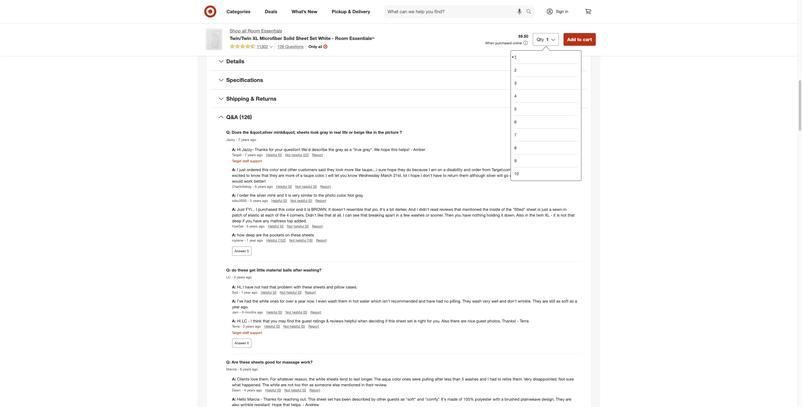 Task type: vqa. For each thing, say whether or not it's contained in the screenshot.
"Milk" to the left
no



Task type: describe. For each thing, give the bounding box(es) containing it.
about this item
[[375, 35, 423, 43]]

of inside hello marcia - thanks for reaching out. this sheet set has been described by other guests as "soft" and "comfy." it's made of 100% polyester with a brushed plainweave design. they are also wrinkle resistant. hope that helps. - andrew
[[459, 397, 463, 402]]

my
[[518, 173, 524, 178]]

years for dawn
[[247, 388, 255, 393]]

year up jam
[[232, 305, 240, 310]]

sheet inside just fyi... i purchased this color and it is brown. it doesn't resemble that pic. it's a bit darker. and i didn't read reviews that mentioned the inside of the "fitted" sheet is just a sewn-in patch of elastic at each of the 4 corners. didn't like that at all. i can see that breaking apart in a few washes or sooner. then you have nothing holding it down. also in the twin xl - it is not that deep if you have any mattress top added.
[[527, 207, 537, 212]]

- right hyegal
[[244, 224, 246, 229]]

2 horizontal spatial at
[[333, 213, 336, 218]]

may
[[279, 319, 286, 324]]

i've
[[237, 299, 243, 304]]

a left disability
[[444, 167, 446, 172]]

&quot;sliver
[[250, 130, 273, 135]]

helpful  (0) button down your
[[266, 153, 282, 157]]

delivery
[[353, 9, 370, 14]]

ago for jam - 9 months ago
[[257, 310, 263, 315]]

what's new link
[[287, 5, 325, 18]]

now.
[[307, 299, 315, 304]]

4 inside 1 2 3 4 5 6 7 8 9 10
[[515, 94, 517, 98]]

2 a: from the top
[[232, 167, 237, 172]]

after inside q: do these get little material balls after washing? lc - 3 years ago
[[293, 268, 302, 272]]

answer it button for order
[[232, 247, 252, 256]]

for left your
[[269, 147, 274, 152]]

hyegal
[[232, 224, 243, 229]]

this left helps!
[[391, 147, 398, 152]]

2 vertical spatial more
[[285, 173, 295, 178]]

customers
[[298, 167, 317, 172]]

helpful for hi, i have not had that problem with these sheets and pillow cases.
[[287, 291, 297, 295]]

support for thanks
[[250, 159, 262, 163]]

not helpful  (0) button down find
[[284, 324, 305, 329]]

not helpful  (0) button for i just ordered this color and other customers said they look more like taupe....i sure hope they do because i am on a disability and order from target.com frequently but have been super excited to know that they are more of a taupe color. i will let you know wednesday march 21st. lol i hope i don't have to return them although silver will go with my decor as well but taupe would work better!
[[295, 184, 317, 189]]

hot
[[353, 299, 359, 304]]

year left now.
[[298, 299, 306, 304]]

- inside q: do these get little material balls after washing? lc - 3 years ago
[[232, 275, 233, 280]]

to right "similar" at top
[[314, 193, 317, 198]]

clients
[[237, 377, 250, 382]]

to up work
[[246, 173, 250, 178]]

it's inside just fyi... i purchased this color and it is brown. it doesn't resemble that pic. it's a bit darker. and i didn't read reviews that mentioned the inside of the "fitted" sheet is just a sewn-in patch of elastic at each of the 4 corners. didn't like that at all. i can see that breaking apart in a few washes or sooner. then you have nothing holding it down. also in the twin xl - it is not that deep if you have any mattress top added.
[[380, 207, 385, 212]]

solid
[[284, 35, 295, 41]]

- up resistant.
[[261, 397, 262, 402]]

q&a (126) button
[[211, 108, 587, 126]]

marcia inside hello marcia - thanks for reaching out. this sheet set has been described by other guests as "soft" and "comfy." it's made of 100% polyester with a brushed plainweave design. they are also wrinkle resistant. hope that helps. - andrew
[[247, 397, 260, 402]]

are inside clients love them. for whatever reason, the white sheets tend to last longer.  the aqua color ones were pulling after less than 5 washes and i had to retire them.  very disappointed. not sure what happened.   the white are not too thin as someone else mentioned in their review.
[[281, 383, 287, 388]]

when
[[486, 41, 495, 45]]

i right and on the right
[[417, 207, 418, 212]]

?
[[400, 130, 402, 135]]

cart
[[583, 37, 592, 42]]

1 vertical spatial order
[[239, 193, 249, 198]]

target staff support for jazzy-
[[232, 159, 262, 163]]

2 horizontal spatial white
[[316, 377, 326, 382]]

go
[[504, 173, 509, 178]]

not helpful  (0) for i've had the white ones for over a year now. i even wash them in hot water which isn't recommended and have had no pilling. they wash very well and don't wrinkle. they are still as soft as a year ago.
[[286, 310, 307, 315]]

for inside hello marcia - thanks for reaching out. this sheet set has been described by other guests as "soft" and "comfy." it's made of 100% polyester with a brushed plainweave design. they are also wrinkle resistant. hope that helps. - andrew
[[278, 397, 282, 402]]

3 for -
[[243, 325, 245, 329]]

frequently
[[513, 167, 531, 172]]

helpful for hi, i have not had that problem with these sheets and pillow cases.
[[261, 291, 272, 295]]

which
[[371, 299, 382, 304]]

of right inside
[[502, 207, 505, 212]]

2 vertical spatial 7
[[245, 153, 247, 157]]

added.
[[294, 219, 307, 223]]

lol
[[403, 173, 407, 178]]

a right the soft
[[575, 299, 577, 304]]

helpful right terra - 3 years ago
[[264, 325, 275, 329]]

5 link
[[515, 102, 578, 115]]

had down q: do these get little material balls after washing? lc - 3 years ago on the bottom left of the page
[[262, 285, 268, 290]]

helpful  (0) down your
[[266, 153, 282, 157]]

like inside just fyi... i purchased this color and it is brown. it doesn't resemble that pic. it's a bit darker. and i didn't read reviews that mentioned the inside of the "fitted" sheet is just a sewn-in patch of elastic at each of the 4 corners. didn't like that at all. i can see that breaking apart in a few washes or sooner. then you have nothing holding it down. also in the twin xl - it is not that deep if you have any mattress top added.
[[318, 213, 324, 218]]

ones inside clients love them. for whatever reason, the white sheets tend to last longer.  the aqua color ones were pulling after less than 5 washes and i had to retire them.  very disappointed. not sure what happened.   the white are not too thin as someone else mentioned in their review.
[[402, 377, 411, 382]]

it left down.
[[501, 213, 504, 218]]

ago for roylene - 1 year ago
[[257, 238, 263, 243]]

sheets up even
[[313, 285, 325, 290]]

2 will from the left
[[497, 173, 503, 178]]

deals
[[265, 9, 277, 14]]

the right find
[[295, 319, 301, 324]]

this left item
[[396, 35, 407, 43]]

the inside i've had the white ones for over a year now. i even wash them in hot water which isn't recommended and have had no pilling. they wash very well and don't wrinkle. they are still as soft as a year ago.
[[252, 299, 258, 304]]

work?
[[301, 360, 313, 365]]

not helpful  (0) button for clients love them. for whatever reason, the white sheets tend to last longer.  the aqua color ones were pulling after less than 5 washes and i had to retire them.  very disappointed. not sure what happened.   the white are not too thin as someone else mentioned in their review.
[[285, 388, 306, 393]]

the left the photo on the left of page
[[319, 193, 324, 198]]

as right 'still' at the bottom
[[557, 299, 561, 304]]

and down not helpful  (22) button
[[280, 167, 287, 172]]

this
[[308, 397, 316, 402]]

1 right qty
[[547, 37, 549, 42]]

0 horizontal spatial but
[[532, 167, 538, 172]]

1 a: from the top
[[232, 147, 236, 152]]

like inside q: does the &quot;sliver mink&quot; sheets look gray in real life or beige like in the picture ? jazzy - 7 years ago
[[366, 130, 372, 135]]

new
[[308, 9, 318, 14]]

ago for terra - 3 years ago
[[255, 325, 261, 329]]

1 horizontal spatial 6
[[255, 185, 257, 189]]

helpful for clients love them. for whatever reason, the white sheets tend to last longer.  the aqua color ones were pulling after less than 5 washes and i had to retire them.  very disappointed. not sure what happened.   the white are not too thin as someone else mentioned in their review.
[[291, 388, 301, 393]]

pillow
[[334, 285, 345, 290]]

1 guest from the left
[[302, 319, 312, 324]]

had inside clients love them. for whatever reason, the white sheets tend to last longer.  the aqua color ones were pulling after less than 5 washes and i had to retire them.  very disappointed. not sure what happened.   the white are not too thin as someone else mentioned in their review.
[[490, 377, 497, 382]]

ago for syd - 1 year ago
[[252, 291, 258, 295]]

is up twin
[[538, 207, 541, 212]]

and up although
[[464, 167, 471, 172]]

0 horizontal spatial at
[[261, 213, 264, 218]]

problem
[[278, 285, 293, 290]]

fyi...
[[246, 207, 255, 212]]

this right deciding
[[389, 319, 395, 324]]

for left you.
[[427, 319, 432, 324]]

not left gray. in the top left of the page
[[348, 193, 354, 198]]

0 horizontal spatial room
[[248, 28, 260, 34]]

not for charlottekay - 6 years ago
[[295, 185, 301, 189]]

amber
[[414, 147, 426, 152]]

gray".
[[363, 147, 373, 152]]

is up didn't
[[307, 207, 310, 212]]

with inside hello marcia - thanks for reaching out. this sheet set has been described by other guests as "soft" and "comfy." it's made of 100% polyester with a brushed plainweave design. they are also wrinkle resistant. hope that helps. - andrew
[[493, 397, 501, 402]]

have up syd - 1 year ago
[[245, 285, 254, 290]]

helpful for i order the silver mink and it is very similar to the photo color. not gray.
[[297, 199, 308, 203]]

it's inside hello marcia - thanks for reaching out. this sheet set has been described by other guests as "soft" and "comfy." it's made of 100% polyester with a brushed plainweave design. they are also wrinkle resistant. hope that helps. - andrew
[[441, 397, 447, 402]]

- right thanks! at the right
[[517, 319, 519, 324]]

not helpful  (0) button for just fyi... i purchased this color and it is brown. it doesn't resemble that pic. it's a bit darker. and i didn't read reviews that mentioned the inside of the "fitted" sheet is just a sewn-in patch of elastic at each of the 4 corners. didn't like that at all. i can see that breaking apart in a few washes or sooner. then you have nothing holding it down. also in the twin xl - it is not that deep if you have any mattress top added.
[[287, 224, 309, 229]]

and right recommended in the bottom of the page
[[419, 299, 426, 304]]

color inside clients love them. for whatever reason, the white sheets tend to last longer.  the aqua color ones were pulling after less than 5 washes and i had to retire them.  very disappointed. not sure what happened.   the white are not too thin as someone else mentioned in their review.
[[392, 377, 401, 382]]

0 horizontal spatial very
[[292, 193, 300, 198]]

and left pillow
[[327, 285, 333, 290]]

1 down the hi,
[[241, 291, 243, 295]]

4 a: from the top
[[232, 207, 237, 212]]

i down because
[[421, 173, 422, 178]]

we
[[374, 147, 380, 152]]

look inside i just ordered this color and other customers said they look more like taupe....i sure hope they do because i am on a disability and order from target.com frequently but have been super excited to know that they are more of a taupe color. i will let you know wednesday march 21st. lol i hope i don't have to return them although silver will go with my decor as well but taupe would work better!
[[336, 167, 344, 172]]

these inside "q: are these sheets good for massage work? marcia - 6 years ago"
[[240, 360, 250, 365]]

as inside hello marcia - thanks for reaching out. this sheet set has been described by other guests as "soft" and "comfy." it's made of 100% polyester with a brushed plainweave design. they are also wrinkle resistant. hope that helps. - andrew
[[401, 397, 405, 402]]

on inside i just ordered this color and other customers said they look more like taupe....i sure hope they do because i am on a disability and order from target.com frequently but have been super excited to know that they are more of a taupe color. i will let you know wednesday march 21st. lol i hope i don't have to return them although silver will go with my decor as well but taupe would work better!
[[438, 167, 443, 172]]

report for i order the silver mink and it is very similar to the photo color. not gray.
[[316, 199, 326, 203]]

if inside just fyi... i purchased this color and it is brown. it doesn't resemble that pic. it's a bit darker. and i didn't read reviews that mentioned the inside of the "fitted" sheet is just a sewn-in patch of elastic at each of the 4 corners. didn't like that at all. i can see that breaking apart in a few washes or sooner. then you have nothing holding it down. also in the twin xl - it is not that deep if you have any mattress top added.
[[243, 219, 245, 223]]

0 vertical spatial hope
[[381, 147, 390, 152]]

essentials
[[261, 28, 282, 34]]

8 a: from the top
[[232, 319, 236, 324]]

report down ratings
[[309, 325, 319, 329]]

1 2 3 4 5 6 7 8 9 10
[[515, 55, 519, 176]]

tend
[[340, 377, 348, 382]]

the left pockets
[[263, 233, 269, 238]]

have down elastic
[[253, 219, 262, 223]]

- up fyi...
[[248, 199, 249, 203]]

your
[[275, 147, 283, 152]]

report button for clients love them. for whatever reason, the white sheets tend to last longer.  the aqua color ones were pulling after less than 5 washes and i had to retire them.  very disappointed. not sure what happened.   the white are not too thin as someone else mentioned in their review.
[[310, 388, 320, 393]]

0 horizontal spatial terra
[[232, 325, 240, 329]]

report button down ratings
[[309, 324, 319, 329]]

helpful down find
[[290, 325, 300, 329]]

0 horizontal spatial they
[[270, 173, 278, 178]]

just fyi... i purchased this color and it is brown. it doesn't resemble that pic. it's a bit darker. and i didn't read reviews that mentioned the inside of the "fitted" sheet is just a sewn-in patch of elastic at each of the 4 corners. didn't like that at all. i can see that breaking apart in a few washes or sooner. then you have nothing holding it down. also in the twin xl - it is not that deep if you have any mattress top added.
[[232, 207, 575, 223]]

years for charlottekay
[[258, 185, 266, 189]]

questions
[[285, 44, 304, 49]]

a left taupe
[[300, 173, 303, 178]]

clients love them. for whatever reason, the white sheets tend to last longer.  the aqua color ones were pulling after less than 5 washes and i had to retire them.  very disappointed. not sure what happened.   the white are not too thin as someone else mentioned in their review.
[[232, 377, 574, 388]]

reviews inside just fyi... i purchased this color and it is brown. it doesn't resemble that pic. it's a bit darker. and i didn't read reviews that mentioned the inside of the "fitted" sheet is just a sewn-in patch of elastic at each of the 4 corners. didn't like that at all. i can see that breaking apart in a few washes or sooner. then you have nothing holding it down. also in the twin xl - it is not that deep if you have any mattress top added.
[[440, 207, 453, 212]]

advertisement region
[[406, 0, 596, 10]]

been inside hello marcia - thanks for reaching out. this sheet set has been described by other guests as "soft" and "comfy." it's made of 100% polyester with a brushed plainweave design. they are also wrinkle resistant. hope that helps. - andrew
[[342, 397, 351, 402]]

in inside i've had the white ones for over a year now. i even wash them in hot water which isn't recommended and have had no pilling. they wash very well and don't wrinkle. they are still as soft as a year ago.
[[349, 299, 352, 304]]

shipping & returns button
[[211, 89, 587, 108]]

not for jam - 9 months ago
[[286, 310, 291, 315]]

- up terra - 3 years ago
[[248, 319, 250, 324]]

ago for dawn - 4 years ago
[[256, 388, 262, 393]]

i right fyi...
[[256, 207, 257, 212]]

how
[[237, 233, 245, 238]]

well inside i just ordered this color and other customers said they look more like taupe....i sure hope they do because i am on a disability and order from target.com frequently but have been super excited to know that they are more of a taupe color. i will let you know wednesday march 21st. lol i hope i don't have to return them although silver will go with my decor as well but taupe would work better!
[[542, 173, 549, 178]]

- down out.
[[303, 403, 304, 407]]

search button
[[524, 5, 538, 19]]

ago for ssku3005 - 5 years ago
[[262, 199, 268, 203]]

read
[[431, 207, 439, 212]]

1 vertical spatial on
[[285, 233, 290, 238]]

not for hyegal - 5 years ago
[[287, 224, 293, 229]]

order inside i just ordered this color and other customers said they look more like taupe....i sure hope they do because i am on a disability and order from target.com frequently but have been super excited to know that they are more of a taupe color. i will let you know wednesday march 21st. lol i hope i don't have to return them although silver will go with my decor as well but taupe would work better!
[[472, 167, 481, 172]]

helpful for how deep are the pockets on these sheets
[[296, 238, 306, 243]]

report for clients love them. for whatever reason, the white sheets tend to last longer.  the aqua color ones were pulling after less than 5 washes and i had to retire them.  very disappointed. not sure what happened.   the white are not too thin as someone else mentioned in their review.
[[310, 388, 320, 393]]

a left bit
[[387, 207, 389, 212]]

it down sewn-
[[554, 213, 556, 218]]

staff for lc
[[243, 331, 249, 335]]

i right lol
[[409, 173, 410, 178]]

massage
[[282, 360, 300, 365]]

i left think
[[251, 319, 252, 324]]

answer for order
[[235, 249, 246, 253]]

not for ssku3005 - 5 years ago
[[291, 199, 296, 203]]

1 right roylene
[[247, 238, 249, 243]]

target.com
[[492, 167, 512, 172]]

i've had the white ones for over a year now. i even wash them in hot water which isn't recommended and have had no pilling. they wash very well and don't wrinkle. they are still as soft as a year ago.
[[232, 299, 577, 310]]

else
[[333, 383, 340, 388]]

don't inside i just ordered this color and other customers said they look more like taupe....i sure hope they do because i am on a disability and order from target.com frequently but have been super excited to know that they are more of a taupe color. i will let you know wednesday march 21st. lol i hope i don't have to return them although silver will go with my decor as well but taupe would work better!
[[423, 173, 432, 178]]

you left may
[[271, 319, 277, 324]]

- down work
[[253, 185, 254, 189]]

online
[[513, 41, 522, 45]]

not helpful  (22) button
[[285, 153, 309, 157]]

a left "true
[[350, 147, 352, 152]]

0 horizontal spatial also
[[442, 319, 450, 324]]

8
[[515, 145, 517, 150]]

is left right
[[414, 319, 417, 324]]

a: hi, i have not had that problem with these sheets and pillow cases.
[[232, 285, 357, 290]]

1 horizontal spatial if
[[386, 319, 388, 324]]

when
[[358, 319, 368, 324]]

to left the return
[[443, 173, 447, 178]]

after inside clients love them. for whatever reason, the white sheets tend to last longer.  the aqua color ones were pulling after less than 5 washes and i had to retire them.  very disappointed. not sure what happened.   the white are not too thin as someone else mentioned in their review.
[[435, 377, 444, 382]]

i down said
[[326, 173, 327, 178]]

7 inside q: does the &quot;sliver mink&quot; sheets look gray in real life or beige like in the picture ? jazzy - 7 years ago
[[238, 138, 240, 142]]

jam
[[232, 310, 239, 315]]

syd - 1 year ago
[[232, 291, 258, 295]]

the up mattress
[[280, 213, 286, 218]]

silver inside i just ordered this color and other customers said they look more like taupe....i sure hope they do because i am on a disability and order from target.com frequently but have been super excited to know that they are more of a taupe color. i will let you know wednesday march 21st. lol i hope i don't have to return them although silver will go with my decor as well but taupe would work better!
[[487, 173, 496, 178]]

2 guest from the left
[[477, 319, 487, 324]]

2 vertical spatial hope
[[411, 173, 420, 178]]

had up ago.
[[245, 299, 251, 304]]

not helpful  (0) down find
[[284, 325, 305, 329]]

describe
[[312, 147, 328, 152]]

it up didn't
[[304, 207, 306, 212]]

0 vertical spatial terra
[[520, 319, 529, 324]]

dawn
[[232, 388, 241, 393]]

shop all room essentials twin/twin xl microfiber solid sheet set white - room essentials™
[[230, 28, 375, 41]]

year right syd
[[244, 291, 251, 295]]

get
[[249, 268, 256, 272]]

1 target from the top
[[232, 153, 242, 157]]

by
[[372, 397, 376, 402]]

2 know from the left
[[348, 173, 358, 178]]

report for i've had the white ones for over a year now. i even wash them in hot water which isn't recommended and have had no pilling. they wash very well and don't wrinkle. they are still as soft as a year ago.
[[311, 310, 321, 315]]

this inside i just ordered this color and other customers said they look more like taupe....i sure hope they do because i am on a disability and order from target.com frequently but have been super excited to know that they are more of a taupe color. i will let you know wednesday march 21st. lol i hope i don't have to return them although silver will go with my decor as well but taupe would work better!
[[262, 167, 269, 172]]

& for pickup
[[348, 9, 351, 14]]

don't inside i've had the white ones for over a year now. i even wash them in hot water which isn't recommended and have had no pilling. they wash very well and don't wrinkle. they are still as soft as a year ago.
[[508, 299, 517, 304]]

do inside q: do these get little material balls after washing? lc - 3 years ago
[[232, 268, 237, 272]]

twin
[[537, 213, 544, 218]]

xl inside shop all room essentials twin/twin xl microfiber solid sheet set white - room essentials™
[[253, 35, 259, 41]]

ago inside "q: are these sheets good for massage work? marcia - 6 years ago"
[[252, 367, 258, 372]]

(126)
[[240, 114, 252, 120]]

a left sewn-
[[550, 207, 552, 212]]

these up not helpful  (16)
[[291, 233, 301, 238]]

helpful  (0) button for clients love them. for whatever reason, the white sheets tend to last longer.  the aqua color ones were pulling after less than 5 washes and i had to retire them.  very disappointed. not sure what happened.   the white are not too thin as someone else mentioned in their review.
[[266, 388, 281, 393]]

you right then
[[455, 213, 462, 218]]

and inside hello marcia - thanks for reaching out. this sheet set has been described by other guests as "soft" and "comfy." it's made of 100% polyester with a brushed plainweave design. they are also wrinkle resistant. hope that helps. - andrew
[[417, 397, 424, 402]]

1 horizontal spatial lc
[[242, 319, 247, 324]]

- down jazzy-
[[243, 153, 244, 157]]

cases.
[[346, 285, 357, 290]]

1 vertical spatial hope
[[388, 167, 397, 172]]

still
[[550, 299, 556, 304]]

ratings
[[313, 319, 325, 324]]

thanks!
[[502, 319, 516, 324]]

although
[[470, 173, 486, 178]]

am
[[431, 167, 437, 172]]

the up down.
[[506, 207, 512, 212]]

it right mink
[[285, 193, 287, 198]]

1 vertical spatial room
[[335, 35, 348, 41]]

0 horizontal spatial they
[[463, 299, 471, 304]]

andrew
[[306, 403, 319, 407]]

and
[[409, 207, 416, 212]]

set inside hello marcia - thanks for reaching out. this sheet set has been described by other guests as "soft" and "comfy." it's made of 100% polyester with a brushed plainweave design. they are also wrinkle resistant. hope that helps. - andrew
[[328, 397, 333, 402]]

described
[[352, 397, 370, 402]]

design.
[[542, 397, 555, 402]]

have inside i've had the white ones for over a year now. i even wash them in hot water which isn't recommended and have had no pilling. they wash very well and don't wrinkle. they are still as soft as a year ago.
[[427, 299, 435, 304]]

10 a: from the top
[[232, 397, 237, 402]]

qty 1
[[537, 37, 549, 42]]

not helpful  (0) for hi, i have not had that problem with these sheets and pillow cases.
[[280, 291, 302, 295]]

not helpful  (0) button for hi, i have not had that problem with these sheets and pillow cases.
[[280, 290, 302, 295]]

to left last
[[349, 377, 353, 382]]

and right mink
[[277, 193, 284, 198]]

year down hyegal - 5 years ago
[[250, 238, 256, 243]]

target - 7 years ago
[[232, 153, 263, 157]]

helpful  (0) button down may
[[264, 324, 280, 329]]

helpful for i just ordered this color and other customers said they look more like taupe....i sure hope they do because i am on a disability and order from target.com frequently but have been super excited to know that they are more of a taupe color. i will let you know wednesday march 21st. lol i hope i don't have to return them although silver will go with my decor as well but taupe would work better!
[[302, 185, 312, 189]]

guests
[[388, 397, 400, 402]]

picture
[[385, 130, 399, 135]]

specifications
[[226, 77, 263, 83]]

helpful  (0) button for i just ordered this color and other customers said they look more like taupe....i sure hope they do because i am on a disability and order from target.com frequently but have been super excited to know that they are more of a taupe color. i will let you know wednesday march 21st. lol i hope i don't have to return them although silver will go with my decor as well but taupe would work better!
[[276, 184, 292, 189]]

thanks for jazzy-
[[255, 147, 268, 152]]

2 horizontal spatial they
[[398, 167, 406, 172]]

- right syd
[[239, 291, 240, 295]]

add to cart
[[568, 37, 592, 42]]

not for dawn - 4 years ago
[[285, 388, 290, 393]]

1 vertical spatial sheet
[[396, 319, 406, 324]]

pulling
[[422, 377, 434, 382]]

from
[[483, 167, 491, 172]]

sheets inside q: does the &quot;sliver mink&quot; sheets look gray in real life or beige like in the picture ? jazzy - 7 years ago
[[297, 130, 310, 135]]

for inside "q: are these sheets good for massage work? marcia - 6 years ago"
[[276, 360, 281, 365]]

reason,
[[295, 377, 308, 382]]

1 horizontal spatial &
[[326, 319, 329, 324]]

- down "jam - 9 months ago"
[[241, 325, 242, 329]]

helpful  (0) down may
[[264, 325, 280, 329]]

are left nice
[[461, 319, 467, 324]]

ones inside i've had the white ones for over a year now. i even wash them in hot water which isn't recommended and have had no pilling. they wash very well and don't wrinkle. they are still as soft as a year ago.
[[270, 299, 279, 304]]

xl inside just fyi... i purchased this color and it is brown. it doesn't resemble that pic. it's a bit darker. and i didn't read reviews that mentioned the inside of the "fitted" sheet is just a sewn-in patch of elastic at each of the 4 corners. didn't like that at all. i can see that breaking apart in a few washes or sooner. then you have nothing holding it down. also in the twin xl - it is not that deep if you have any mattress top added.
[[545, 213, 550, 218]]

of down just on the bottom left
[[243, 213, 247, 218]]

color inside i just ordered this color and other customers said they look more like taupe....i sure hope they do because i am on a disability and order from target.com frequently but have been super excited to know that they are more of a taupe color. i will let you know wednesday march 21st. lol i hope i don't have to return them although silver will go with my decor as well but taupe would work better!
[[270, 167, 279, 172]]

0 vertical spatial the
[[374, 377, 381, 382]]

not helpful  (0) for i just ordered this color and other customers said they look more like taupe....i sure hope they do because i am on a disability and order from target.com frequently but have been super excited to know that they are more of a taupe color. i will let you know wednesday march 21st. lol i hope i don't have to return them although silver will go with my decor as well but taupe would work better!
[[295, 185, 317, 189]]

ago for hyegal - 5 years ago
[[259, 224, 265, 229]]

not for terra - 3 years ago
[[284, 325, 289, 329]]

6 link
[[515, 115, 578, 128]]

0 horizontal spatial reviews
[[330, 319, 344, 324]]

the up nothing
[[483, 207, 489, 212]]

not helpful  (16) button
[[289, 238, 313, 243]]

helpful for how deep are the pockets on these sheets
[[266, 238, 277, 243]]

not for roylene - 1 year ago
[[289, 238, 295, 243]]

deep inside just fyi... i purchased this color and it is brown. it doesn't resemble that pic. it's a bit darker. and i didn't read reviews that mentioned the inside of the "fitted" sheet is just a sewn-in patch of elastic at each of the 4 corners. didn't like that at all. i can see that breaking apart in a few washes or sooner. then you have nothing holding it down. also in the twin xl - it is not that deep if you have any mattress top added.
[[232, 219, 241, 223]]

i right all.
[[343, 213, 344, 218]]

sheets up (16)
[[302, 233, 314, 238]]

very inside i've had the white ones for over a year now. i even wash them in hot water which isn't recommended and have had no pilling. they wash very well and don't wrinkle. they are still as soft as a year ago.
[[483, 299, 491, 304]]

- inside q: does the &quot;sliver mink&quot; sheets look gray in real life or beige like in the picture ? jazzy - 7 years ago
[[236, 138, 237, 142]]

helpful left when
[[345, 319, 357, 324]]

a: hi lc - i think that you may find the guest ratings & reviews helpful when deciding if this sheet set is right for you. also there are nice guest photos. thanks! - terra
[[232, 319, 529, 324]]

0 horizontal spatial silver
[[257, 193, 266, 198]]

answer it button for lc
[[232, 339, 252, 348]]

were
[[412, 377, 421, 382]]

ago for target - 7 years ago
[[257, 153, 263, 157]]

have down am
[[434, 173, 442, 178]]

been inside i just ordered this color and other customers said they look more like taupe....i sure hope they do because i am on a disability and order from target.com frequently but have been super excited to know that they are more of a taupe color. i will let you know wednesday march 21st. lol i hope i don't have to return them although silver will go with my decor as well but taupe would work better!
[[549, 167, 558, 172]]

ago for charlottekay - 6 years ago
[[267, 185, 273, 189]]

years for terra
[[246, 325, 254, 329]]

does
[[232, 130, 242, 135]]

1 horizontal spatial at
[[318, 44, 322, 49]]

years for hyegal
[[250, 224, 258, 229]]

1 horizontal spatial they
[[533, 299, 542, 304]]

- right jam
[[240, 310, 241, 315]]

it down terra - 3 years ago
[[247, 341, 249, 345]]

the right the describe
[[329, 147, 334, 152]]

i inside i've had the white ones for over a year now. i even wash them in hot water which isn't recommended and have had no pilling. they wash very well and don't wrinkle. they are still as soft as a year ago.
[[316, 299, 317, 304]]

a left few
[[400, 213, 403, 218]]

are up roylene - 1 year ago
[[256, 233, 262, 238]]

then
[[445, 213, 454, 218]]

1 know from the left
[[251, 173, 261, 178]]

someone
[[315, 383, 332, 388]]

not inside just fyi... i purchased this color and it is brown. it doesn't resemble that pic. it's a bit darker. and i didn't read reviews that mentioned the inside of the "fitted" sheet is just a sewn-in patch of elastic at each of the 4 corners. didn't like that at all. i can see that breaking apart in a few washes or sooner. then you have nothing holding it down. also in the twin xl - it is not that deep if you have any mattress top added.
[[561, 213, 567, 218]]

sheet
[[296, 35, 309, 41]]

helpful for i just ordered this color and other customers said they look more like taupe....i sure hope they do because i am on a disability and order from target.com frequently but have been super excited to know that they are more of a taupe color. i will let you know wednesday march 21st. lol i hope i don't have to return them although silver will go with my decor as well but taupe would work better!
[[276, 185, 287, 189]]

- right helps!
[[411, 147, 412, 152]]

ago inside q: does the &quot;sliver mink&quot; sheets look gray in real life or beige like in the picture ? jazzy - 7 years ago
[[250, 138, 256, 142]]

(22)
[[303, 153, 309, 157]]

have left nothing
[[463, 213, 471, 218]]

lc inside q: do these get little material balls after washing? lc - 3 years ago
[[226, 275, 231, 280]]

6 inside "q: are these sheets good for massage work? marcia - 6 years ago"
[[240, 367, 242, 372]]

3 for 2
[[515, 81, 517, 85]]

years inside q: do these get little material balls after washing? lc - 3 years ago
[[237, 275, 245, 280]]

1 horizontal spatial purchased
[[496, 41, 512, 45]]

- down how
[[244, 238, 246, 243]]

1 horizontal spatial color.
[[337, 193, 347, 198]]

it down roylene - 1 year ago
[[247, 249, 249, 253]]



Task type: locate. For each thing, give the bounding box(es) containing it.
mentioned inside just fyi... i purchased this color and it is brown. it doesn't resemble that pic. it's a bit darker. and i didn't read reviews that mentioned the inside of the "fitted" sheet is just a sewn-in patch of elastic at each of the 4 corners. didn't like that at all. i can see that breaking apart in a few washes or sooner. then you have nothing holding it down. also in the twin xl - it is not that deep if you have any mattress top added.
[[463, 207, 482, 212]]

target for hi jazzy- thanks for your question! we'd describe the gray as a "true gray". we hope this helps! - amber
[[232, 159, 242, 163]]

mentioned down last
[[341, 383, 361, 388]]

only at
[[309, 44, 322, 49]]

2 answer it from the top
[[235, 341, 249, 345]]

not helpful  (16)
[[289, 238, 313, 243]]

returns
[[256, 95, 277, 102]]

1 horizontal spatial terra
[[520, 319, 529, 324]]

after right the balls
[[293, 268, 302, 272]]

resemble
[[347, 207, 363, 212]]

not helpful  (0)
[[295, 185, 317, 189], [291, 199, 312, 203], [287, 224, 309, 229], [280, 291, 302, 295], [286, 310, 307, 315], [284, 325, 305, 329], [285, 388, 306, 393]]

1 vertical spatial very
[[483, 299, 491, 304]]

are inside i just ordered this color and other customers said they look more like taupe....i sure hope they do because i am on a disability and order from target.com frequently but have been super excited to know that they are more of a taupe color. i will let you know wednesday march 21st. lol i hope i don't have to return them although silver will go with my decor as well but taupe would work better!
[[279, 173, 284, 178]]

mentioned inside clients love them. for whatever reason, the white sheets tend to last longer.  the aqua color ones were pulling after less than 5 washes and i had to retire them.  very disappointed. not sure what happened.   the white are not too thin as someone else mentioned in their review.
[[341, 383, 361, 388]]

5 a: from the top
[[232, 233, 236, 238]]

isn't
[[383, 299, 390, 304]]

0 horizontal spatial them.
[[259, 377, 269, 382]]

and inside clients love them. for whatever reason, the white sheets tend to last longer.  the aqua color ones were pulling after less than 5 washes and i had to retire them.  very disappointed. not sure what happened.   the white are not too thin as someone else mentioned in their review.
[[480, 377, 487, 382]]

1 vertical spatial answer
[[235, 341, 246, 345]]

1 horizontal spatial 3
[[243, 325, 245, 329]]

& left returns
[[251, 95, 254, 102]]

hi left jazzy-
[[237, 147, 241, 152]]

them inside i just ordered this color and other customers said they look more like taupe....i sure hope they do because i am on a disability and order from target.com frequently but have been super excited to know that they are more of a taupe color. i will let you know wednesday march 21st. lol i hope i don't have to return them although silver will go with my decor as well but taupe would work better!
[[460, 173, 469, 178]]

not for syd - 1 year ago
[[280, 291, 286, 295]]

of
[[296, 173, 299, 178], [502, 207, 505, 212], [243, 213, 247, 218], [275, 213, 279, 218], [459, 397, 463, 402]]

in inside clients love them. for whatever reason, the white sheets tend to last longer.  the aqua color ones were pulling after less than 5 washes and i had to retire them.  very disappointed. not sure what happened.   the white are not too thin as someone else mentioned in their review.
[[362, 383, 365, 388]]

i right now.
[[316, 299, 317, 304]]

set left right
[[407, 319, 413, 324]]

years up jazzy-
[[241, 138, 250, 142]]

1 horizontal spatial not
[[288, 383, 294, 388]]

helpful  (0) for just fyi... i purchased this color and it is brown. it doesn't resemble that pic. it's a bit darker. and i didn't read reviews that mentioned the inside of the "fitted" sheet is just a sewn-in patch of elastic at each of the 4 corners. didn't like that at all. i can see that breaking apart in a few washes or sooner. then you have nothing holding it down. also in the twin xl - it is not that deep if you have any mattress top added.
[[268, 224, 284, 229]]

years down think
[[246, 325, 254, 329]]

1 target staff support from the top
[[232, 159, 262, 163]]

3 down "jam - 9 months ago"
[[243, 325, 245, 329]]

set left 'has'
[[328, 397, 333, 402]]

other left customers
[[288, 167, 297, 172]]

of inside i just ordered this color and other customers said they look more like taupe....i sure hope they do because i am on a disability and order from target.com frequently but have been super excited to know that they are more of a taupe color. i will let you know wednesday march 21st. lol i hope i don't have to return them although silver will go with my decor as well but taupe would work better!
[[296, 173, 299, 178]]

not down may
[[284, 325, 289, 329]]

report button up now.
[[305, 290, 316, 295]]

- up syd
[[232, 275, 233, 280]]

helpful  (0) button down for
[[266, 388, 281, 393]]

helpful  (0) button for i order the silver mink and it is very similar to the photo color. not gray.
[[272, 198, 287, 203]]

21st.
[[393, 173, 402, 178]]

sheet inside hello marcia - thanks for reaching out. this sheet set has been described by other guests as "soft" and "comfy." it's made of 100% polyester with a brushed plainweave design. they are also wrinkle resistant. hope that helps. - andrew
[[317, 397, 327, 402]]

helpful
[[292, 153, 302, 157], [302, 185, 312, 189], [297, 199, 308, 203], [294, 224, 304, 229], [296, 238, 306, 243], [287, 291, 297, 295], [292, 310, 303, 315], [345, 319, 357, 324], [290, 325, 300, 329], [291, 388, 301, 393]]

0 vertical spatial answer
[[235, 249, 246, 253]]

2 answer from the top
[[235, 341, 246, 345]]

i inside clients love them. for whatever reason, the white sheets tend to last longer.  the aqua color ones were pulling after less than 5 washes and i had to retire them.  very disappointed. not sure what happened.   the white are not too thin as someone else mentioned in their review.
[[488, 377, 489, 382]]

0 horizontal spatial sheet
[[317, 397, 327, 402]]

color.
[[315, 173, 325, 178], [337, 193, 347, 198]]

9 link
[[515, 154, 578, 167]]

10 link
[[515, 167, 578, 180]]

report button for i've had the white ones for over a year now. i even wash them in hot water which isn't recommended and have had no pilling. they wash very well and don't wrinkle. they are still as soft as a year ago.
[[311, 310, 321, 315]]

ago right syd
[[252, 291, 258, 295]]

3 target from the top
[[232, 331, 242, 335]]

0 vertical spatial deep
[[232, 219, 241, 223]]

all
[[242, 28, 247, 34]]

0 horizontal spatial deep
[[232, 219, 241, 223]]

reaching
[[284, 397, 299, 402]]

1 vertical spatial 6
[[255, 185, 257, 189]]

as left "true
[[344, 147, 349, 152]]

there
[[451, 319, 460, 324]]

not inside clients love them. for whatever reason, the white sheets tend to last longer.  the aqua color ones were pulling after less than 5 washes and i had to retire them.  very disappointed. not sure what happened.   the white are not too thin as someone else mentioned in their review.
[[559, 377, 565, 382]]

photos.
[[488, 319, 501, 324]]

6
[[515, 119, 517, 124], [255, 185, 257, 189], [240, 367, 242, 372]]

the up ssku3005 - 5 years ago
[[250, 193, 256, 198]]

thanks inside hello marcia - thanks for reaching out. this sheet set has been described by other guests as "soft" and "comfy." it's made of 100% polyester with a brushed plainweave design. they are also wrinkle resistant. hope that helps. - andrew
[[263, 397, 276, 402]]

mentioned
[[463, 207, 482, 212], [341, 383, 361, 388]]

2 vertical spatial white
[[270, 383, 280, 388]]

bit
[[390, 207, 394, 212]]

helpful  (0) down q: do these get little material balls after washing? lc - 3 years ago on the bottom left of the page
[[261, 291, 277, 295]]

staff for jazzy-
[[243, 159, 249, 163]]

1 horizontal spatial look
[[336, 167, 344, 172]]

helpful  (0) for hi, i have not had that problem with these sheets and pillow cases.
[[261, 291, 277, 295]]

very up photos.
[[483, 299, 491, 304]]

3 inside 1 2 3 4 5 6 7 8 9 10
[[515, 81, 517, 85]]

or inside just fyi... i purchased this color and it is brown. it doesn't resemble that pic. it's a bit darker. and i didn't read reviews that mentioned the inside of the "fitted" sheet is just a sewn-in patch of elastic at each of the 4 corners. didn't like that at all. i can see that breaking apart in a few washes or sooner. then you have nothing holding it down. also in the twin xl - it is not that deep if you have any mattress top added.
[[426, 213, 430, 218]]

report down the describe
[[312, 153, 323, 157]]

like left taupe....i
[[355, 167, 361, 172]]

0 horizontal spatial 7
[[238, 138, 240, 142]]

at left all.
[[333, 213, 336, 218]]

0 vertical spatial color
[[270, 167, 279, 172]]

helpful  (0) up 'a: i order the silver mink and it is very similar to the photo color. not gray.' on the left of the page
[[276, 185, 292, 189]]

0 vertical spatial mentioned
[[463, 207, 482, 212]]

not inside not helpful  (16) 'button'
[[289, 238, 295, 243]]

a inside hello marcia - thanks for reaching out. this sheet set has been described by other guests as "soft" and "comfy." it's made of 100% polyester with a brushed plainweave design. they are also wrinkle resistant. hope that helps. - andrew
[[502, 397, 504, 402]]

you right let
[[340, 173, 347, 178]]

if up hyegal - 5 years ago
[[243, 219, 245, 223]]

1 vertical spatial mentioned
[[341, 383, 361, 388]]

as inside i just ordered this color and other customers said they look more like taupe....i sure hope they do because i am on a disability and order from target.com frequently but have been super excited to know that they are more of a taupe color. i will let you know wednesday march 21st. lol i hope i don't have to return them although silver will go with my decor as well but taupe would work better!
[[536, 173, 541, 178]]

years down elastic
[[250, 224, 258, 229]]

have left the no
[[427, 299, 435, 304]]

helpful  (0) for i've had the white ones for over a year now. i even wash them in hot water which isn't recommended and have had no pilling. they wash very well and don't wrinkle. they are still as soft as a year ago.
[[267, 310, 282, 315]]

it's left made
[[441, 397, 447, 402]]

target staff support for lc
[[232, 331, 262, 335]]

sheets inside "q: are these sheets good for massage work? marcia - 6 years ago"
[[251, 360, 264, 365]]

support
[[250, 159, 262, 163], [250, 331, 262, 335]]

look inside q: does the &quot;sliver mink&quot; sheets look gray in real life or beige like in the picture ? jazzy - 7 years ago
[[311, 130, 319, 135]]

- inside "q: are these sheets good for massage work? marcia - 6 years ago"
[[238, 367, 239, 372]]

0 vertical spatial marcia
[[226, 367, 237, 372]]

few
[[404, 213, 410, 218]]

helpful  (0) up may
[[267, 310, 282, 315]]

answer it for lc
[[235, 341, 249, 345]]

or down didn't
[[426, 213, 430, 218]]

report button for hi, i have not had that problem with these sheets and pillow cases.
[[305, 290, 316, 295]]

marcia inside "q: are these sheets good for massage work? marcia - 6 years ago"
[[226, 367, 237, 372]]

like inside i just ordered this color and other customers said they look more like taupe....i sure hope they do because i am on a disability and order from target.com frequently but have been super excited to know that they are more of a taupe color. i will let you know wednesday march 21st. lol i hope i don't have to return them although silver will go with my decor as well but taupe would work better!
[[355, 167, 361, 172]]

purchased inside just fyi... i purchased this color and it is brown. it doesn't resemble that pic. it's a bit darker. and i didn't read reviews that mentioned the inside of the "fitted" sheet is just a sewn-in patch of elastic at each of the 4 corners. didn't like that at all. i can see that breaking apart in a few washes or sooner. then you have nothing holding it down. also in the twin xl - it is not that deep if you have any mattress top added.
[[258, 207, 277, 212]]

been right 'has'
[[342, 397, 351, 402]]

9 a: from the top
[[232, 377, 237, 382]]

1 vertical spatial q:
[[226, 268, 231, 272]]

helpful for i've had the white ones for over a year now. i even wash them in hot water which isn't recommended and have had no pilling. they wash very well and don't wrinkle. they are still as soft as a year ago.
[[292, 310, 303, 315]]

1 vertical spatial marcia
[[247, 397, 260, 402]]

hyegal - 5 years ago
[[232, 224, 265, 229]]

report up this
[[310, 388, 320, 393]]

other right by
[[377, 397, 386, 402]]

also
[[517, 213, 524, 218], [442, 319, 450, 324]]

not up 'a: i order the silver mink and it is very similar to the photo color. not gray.' on the left of the page
[[295, 185, 301, 189]]

details
[[226, 58, 245, 65]]

helpful  (0) button for i've had the white ones for over a year now. i even wash them in hot water which isn't recommended and have had no pilling. they wash very well and don't wrinkle. they are still as soft as a year ago.
[[267, 310, 282, 315]]

these up now.
[[302, 285, 312, 290]]

sure inside i just ordered this color and other customers said they look more like taupe....i sure hope they do because i am on a disability and order from target.com frequently but have been super excited to know that they are more of a taupe color. i will let you know wednesday march 21st. lol i hope i don't have to return them although silver will go with my decor as well but taupe would work better!
[[379, 167, 386, 172]]

(16)
[[307, 238, 313, 243]]

0 horizontal spatial xl
[[253, 35, 259, 41]]

1 inside 1 2 3 4 5 6 7 8 9 10
[[515, 55, 517, 59]]

2 horizontal spatial &
[[348, 9, 351, 14]]

not helpful  (0) for i order the silver mink and it is very similar to the photo color. not gray.
[[291, 199, 312, 203]]

3 q: from the top
[[226, 360, 231, 365]]

q: for q: does the &quot;sliver mink&quot; sheets look gray in real life or beige like in the picture ?
[[226, 130, 231, 135]]

1 horizontal spatial them
[[460, 173, 469, 178]]

them inside i've had the white ones for over a year now. i even wash them in hot water which isn't recommended and have had no pilling. they wash very well and don't wrinkle. they are still as soft as a year ago.
[[338, 299, 348, 304]]

room
[[248, 28, 260, 34], [335, 35, 348, 41]]

1 vertical spatial hi
[[237, 319, 241, 324]]

purchased right when
[[496, 41, 512, 45]]

also inside just fyi... i purchased this color and it is brown. it doesn't resemble that pic. it's a bit darker. and i didn't read reviews that mentioned the inside of the "fitted" sheet is just a sewn-in patch of elastic at each of the 4 corners. didn't like that at all. i can see that breaking apart in a few washes or sooner. then you have nothing holding it down. also in the twin xl - it is not that deep if you have any mattress top added.
[[517, 213, 524, 218]]

other inside hello marcia - thanks for reaching out. this sheet set has been described by other guests as "soft" and "comfy." it's made of 100% polyester with a brushed plainweave design. they are also wrinkle resistant. hope that helps. - andrew
[[377, 397, 386, 402]]

1 horizontal spatial it's
[[441, 397, 447, 402]]

categories
[[227, 9, 251, 14]]

0 vertical spatial white
[[259, 299, 269, 304]]

these inside q: do these get little material balls after washing? lc - 3 years ago
[[238, 268, 248, 272]]

hope
[[381, 147, 390, 152], [388, 167, 397, 172], [411, 173, 420, 178]]

4 link
[[515, 89, 578, 102]]

report for i just ordered this color and other customers said they look more like taupe....i sure hope they do because i am on a disability and order from target.com frequently but have been super excited to know that they are more of a taupe color. i will let you know wednesday march 21st. lol i hope i don't have to return them although silver will go with my decor as well but taupe would work better!
[[321, 185, 331, 189]]

this inside just fyi... i purchased this color and it is brown. it doesn't resemble that pic. it's a bit darker. and i didn't read reviews that mentioned the inside of the "fitted" sheet is just a sewn-in patch of elastic at each of the 4 corners. didn't like that at all. i can see that breaking apart in a few washes or sooner. then you have nothing holding it down. also in the twin xl - it is not that deep if you have any mattress top added.
[[279, 207, 285, 212]]

0 vertical spatial target staff support
[[232, 159, 262, 163]]

white up "jam - 9 months ago"
[[259, 299, 269, 304]]

just up excited
[[239, 167, 246, 172]]

thanks for -
[[263, 397, 276, 402]]

over
[[286, 299, 294, 304]]

wash right even
[[328, 299, 337, 304]]

helpful for i've had the white ones for over a year now. i even wash them in hot water which isn't recommended and have had no pilling. they wash very well and don't wrinkle. they are still as soft as a year ago.
[[267, 310, 278, 315]]

1 horizontal spatial set
[[407, 319, 413, 324]]

not helpful  (0) for just fyi... i purchased this color and it is brown. it doesn't resemble that pic. it's a bit darker. and i didn't read reviews that mentioned the inside of the "fitted" sheet is just a sewn-in patch of elastic at each of the 4 corners. didn't like that at all. i can see that breaking apart in a few washes or sooner. then you have nothing holding it down. also in the twin xl - it is not that deep if you have any mattress top added.
[[287, 224, 309, 229]]

target staff support
[[232, 159, 262, 163], [232, 331, 262, 335]]

sheet right this
[[317, 397, 327, 402]]

other
[[288, 167, 297, 172], [377, 397, 386, 402]]

sure inside clients love them. for whatever reason, the white sheets tend to last longer.  the aqua color ones were pulling after less than 5 washes and i had to retire them.  very disappointed. not sure what happened.   the white are not too thin as someone else mentioned in their review.
[[566, 377, 574, 382]]

report right (16)
[[316, 238, 327, 243]]

report for how deep are the pockets on these sheets
[[316, 238, 327, 243]]

helpful  (0) for clients love them. for whatever reason, the white sheets tend to last longer.  the aqua color ones were pulling after less than 5 washes and i had to retire them.  very disappointed. not sure what happened.   the white are not too thin as someone else mentioned in their review.
[[266, 388, 281, 393]]

taupe....i
[[362, 167, 378, 172]]

0 vertical spatial look
[[311, 130, 319, 135]]

0 horizontal spatial other
[[288, 167, 297, 172]]

a: i order the silver mink and it is very similar to the photo color. not gray.
[[232, 193, 364, 198]]

to right add
[[578, 37, 582, 42]]

1 vertical spatial more
[[345, 167, 354, 172]]

1 vertical spatial sure
[[566, 377, 574, 382]]

1 horizontal spatial after
[[435, 377, 444, 382]]

aqua
[[382, 377, 391, 382]]

not helpful  (0) button for i've had the white ones for over a year now. i even wash them in hot water which isn't recommended and have had no pilling. they wash very well and don't wrinkle. they are still as soft as a year ago.
[[286, 310, 307, 315]]

as inside clients love them. for whatever reason, the white sheets tend to last longer.  the aqua color ones were pulling after less than 5 washes and i had to retire them.  very disappointed. not sure what happened.   the white are not too thin as someone else mentioned in their review.
[[310, 383, 314, 388]]

report down didn't
[[312, 224, 323, 229]]

What can we help you find? suggestions appear below search field
[[384, 5, 528, 18]]

q: inside q: do these get little material balls after washing? lc - 3 years ago
[[226, 268, 231, 272]]

0 horizontal spatial guest
[[302, 319, 312, 324]]

in
[[565, 9, 569, 14], [330, 130, 333, 135], [374, 130, 377, 135], [564, 207, 567, 212], [396, 213, 399, 218], [526, 213, 529, 218], [349, 299, 352, 304], [362, 383, 365, 388]]

washes inside clients love them. for whatever reason, the white sheets tend to last longer.  the aqua color ones were pulling after less than 5 washes and i had to retire them.  very disappointed. not sure what happened.   the white are not too thin as someone else mentioned in their review.
[[465, 377, 479, 382]]

think
[[253, 319, 262, 324]]

categories link
[[222, 5, 258, 18]]

helpful  (0) button up may
[[267, 310, 282, 315]]

years down jazzy-
[[248, 153, 256, 157]]

9 inside 1 2 3 4 5 6 7 8 9 10
[[515, 158, 517, 163]]

a left brushed
[[502, 397, 504, 402]]

washes inside just fyi... i purchased this color and it is brown. it doesn't resemble that pic. it's a bit darker. and i didn't read reviews that mentioned the inside of the "fitted" sheet is just a sewn-in patch of elastic at each of the 4 corners. didn't like that at all. i can see that breaking apart in a few washes or sooner. then you have nothing holding it down. also in the twin xl - it is not that deep if you have any mattress top added.
[[411, 213, 425, 218]]

that
[[262, 173, 269, 178], [365, 207, 371, 212], [454, 207, 461, 212], [325, 213, 332, 218], [361, 213, 368, 218], [568, 213, 575, 218], [270, 285, 277, 290], [263, 319, 270, 324], [283, 403, 290, 407]]

not
[[285, 153, 291, 157], [295, 185, 301, 189], [348, 193, 354, 198], [291, 199, 296, 203], [287, 224, 293, 229], [289, 238, 295, 243], [280, 291, 286, 295], [286, 310, 291, 315], [284, 325, 289, 329], [559, 377, 565, 382], [285, 388, 290, 393]]

helpful inside button
[[266, 238, 277, 243]]

0 horizontal spatial know
[[251, 173, 261, 178]]

0 vertical spatial also
[[517, 213, 524, 218]]

ssku3005 - 5 years ago
[[232, 199, 268, 203]]

photo
[[325, 193, 336, 198]]

they inside hello marcia - thanks for reaching out. this sheet set has been described by other guests as "soft" and "comfy." it's made of 100% polyester with a brushed plainweave design. they are also wrinkle resistant. hope that helps. - andrew
[[556, 397, 565, 402]]

q: for q: do these get little material balls after washing?
[[226, 268, 231, 272]]

0 horizontal spatial it's
[[380, 207, 385, 212]]

they up lol
[[398, 167, 406, 172]]

0 horizontal spatial with
[[294, 285, 301, 290]]

target staff support down terra - 3 years ago
[[232, 331, 262, 335]]

years inside q: does the &quot;sliver mink&quot; sheets look gray in real life or beige like in the picture ? jazzy - 7 years ago
[[241, 138, 250, 142]]

0 vertical spatial 6
[[515, 119, 517, 124]]

0 vertical spatial or
[[349, 130, 353, 135]]

helpful inside button
[[292, 153, 302, 157]]

just inside i just ordered this color and other customers said they look more like taupe....i sure hope they do because i am on a disability and order from target.com frequently but have been super excited to know that they are more of a taupe color. i will let you know wednesday march 21st. lol i hope i don't have to return them although silver will go with my decor as well but taupe would work better!
[[239, 167, 246, 172]]

q: for q: are these sheets good for massage work?
[[226, 360, 231, 365]]

report button up ratings
[[311, 310, 321, 315]]

are inside i've had the white ones for over a year now. i even wash them in hot water which isn't recommended and have had no pilling. they wash very well and don't wrinkle. they are still as soft as a year ago.
[[543, 299, 548, 304]]

them
[[460, 173, 469, 178], [338, 299, 348, 304]]

years for ssku3005
[[253, 199, 261, 203]]

at right only
[[318, 44, 322, 49]]

3 a: from the top
[[232, 193, 236, 198]]

1 answer it from the top
[[235, 249, 249, 253]]

0 horizontal spatial white
[[259, 299, 269, 304]]

report button for how deep are the pockets on these sheets
[[316, 238, 327, 243]]

1 horizontal spatial on
[[438, 167, 443, 172]]

0 horizontal spatial set
[[328, 397, 333, 402]]

a: up also in the left bottom of the page
[[232, 397, 237, 402]]

brown.
[[311, 207, 327, 212]]

but left taupe at top
[[550, 173, 556, 178]]

1 vertical spatial it's
[[441, 397, 447, 402]]

helpful  (0) button for just fyi... i purchased this color and it is brown. it doesn't resemble that pic. it's a bit darker. and i didn't read reviews that mentioned the inside of the "fitted" sheet is just a sewn-in patch of elastic at each of the 4 corners. didn't like that at all. i can see that breaking apart in a few washes or sooner. then you have nothing holding it down. also in the twin xl - it is not that deep if you have any mattress top added.
[[268, 224, 284, 229]]

find
[[287, 319, 294, 324]]

all.
[[337, 213, 342, 218]]

1 horizontal spatial other
[[377, 397, 386, 402]]

2 target from the top
[[232, 159, 242, 163]]

item
[[409, 35, 423, 43]]

2 target staff support from the top
[[232, 331, 262, 335]]

0 vertical spatial silver
[[487, 173, 496, 178]]

for inside i've had the white ones for over a year now. i even wash them in hot water which isn't recommended and have had no pilling. they wash very well and don't wrinkle. they are still as soft as a year ago.
[[280, 299, 285, 304]]

ordered
[[247, 167, 261, 172]]

report button for i just ordered this color and other customers said they look more like taupe....i sure hope they do because i am on a disability and order from target.com frequently but have been super excited to know that they are more of a taupe color. i will let you know wednesday march 21st. lol i hope i don't have to return them although silver will go with my decor as well but taupe would work better!
[[321, 184, 331, 189]]

"comfy."
[[425, 397, 440, 402]]

if
[[243, 219, 245, 223], [386, 319, 388, 324]]

1 horizontal spatial gray
[[336, 147, 343, 152]]

answer it for order
[[235, 249, 249, 253]]

just
[[237, 207, 245, 212]]

wash up nice
[[472, 299, 482, 304]]

staff down target - 7 years ago
[[243, 159, 249, 163]]

have
[[539, 167, 547, 172], [434, 173, 442, 178], [463, 213, 471, 218], [253, 219, 262, 223], [245, 285, 254, 290], [427, 299, 435, 304]]

years up fyi...
[[253, 199, 261, 203]]

sign in
[[556, 9, 569, 14]]

helpful  (0) button
[[266, 153, 282, 157], [276, 184, 292, 189], [272, 198, 287, 203], [268, 224, 284, 229], [261, 290, 277, 295], [267, 310, 282, 315], [264, 324, 280, 329], [266, 388, 281, 393]]

room right the all
[[248, 28, 260, 34]]

0 vertical spatial purchased
[[496, 41, 512, 45]]

do inside i just ordered this color and other customers said they look more like taupe....i sure hope they do because i am on a disability and order from target.com frequently but have been super excited to know that they are more of a taupe color. i will let you know wednesday march 21st. lol i hope i don't have to return them although silver will go with my decor as well but taupe would work better!
[[407, 167, 411, 172]]

charlottekay - 6 years ago
[[232, 185, 273, 189]]

0 vertical spatial don't
[[423, 173, 432, 178]]

helpful down your
[[266, 153, 277, 157]]

are inside hello marcia - thanks for reaching out. this sheet set has been described by other guests as "soft" and "comfy." it's made of 100% polyester with a brushed plainweave design. they are also wrinkle resistant. hope that helps. - andrew
[[566, 397, 572, 402]]

1 answer it button from the top
[[232, 247, 252, 256]]

other inside i just ordered this color and other customers said they look more like taupe....i sure hope they do because i am on a disability and order from target.com frequently but have been super excited to know that they are more of a taupe color. i will let you know wednesday march 21st. lol i hope i don't have to return them although silver will go with my decor as well but taupe would work better!
[[288, 167, 297, 172]]

too
[[295, 383, 301, 388]]

1 support from the top
[[250, 159, 262, 163]]

1 will from the left
[[328, 173, 334, 178]]

very
[[524, 377, 532, 382]]

terra - 3 years ago
[[232, 325, 261, 329]]

helpful for just fyi... i purchased this color and it is brown. it doesn't resemble that pic. it's a bit darker. and i didn't read reviews that mentioned the inside of the "fitted" sheet is just a sewn-in patch of elastic at each of the 4 corners. didn't like that at all. i can see that breaking apart in a few washes or sooner. then you have nothing holding it down. also in the twin xl - it is not that deep if you have any mattress top added.
[[268, 224, 279, 229]]

report button for just fyi... i purchased this color and it is brown. it doesn't resemble that pic. it's a bit darker. and i didn't read reviews that mentioned the inside of the "fitted" sheet is just a sewn-in patch of elastic at each of the 4 corners. didn't like that at all. i can see that breaking apart in a few washes or sooner. then you have nothing holding it down. also in the twin xl - it is not that deep if you have any mattress top added.
[[312, 224, 323, 229]]

helpful for i order the silver mink and it is very similar to the photo color. not gray.
[[272, 199, 282, 203]]

0 horizontal spatial the
[[262, 383, 269, 388]]

guest left ratings
[[302, 319, 312, 324]]

shop
[[230, 28, 241, 34]]

0 horizontal spatial wash
[[328, 299, 337, 304]]

q&a (126)
[[226, 114, 252, 120]]

ago down get
[[246, 275, 252, 280]]

that inside hello marcia - thanks for reaching out. this sheet set has been described by other guests as "soft" and "comfy." it's made of 100% polyester with a brushed plainweave design. they are also wrinkle resistant. hope that helps. - andrew
[[283, 403, 290, 407]]

breaking
[[369, 213, 384, 218]]

roylene - 1 year ago
[[232, 238, 263, 243]]

report for just fyi... i purchased this color and it is brown. it doesn't resemble that pic. it's a bit darker. and i didn't read reviews that mentioned the inside of the "fitted" sheet is just a sewn-in patch of elastic at each of the 4 corners. didn't like that at all. i can see that breaking apart in a few washes or sooner. then you have nothing holding it down. also in the twin xl - it is not that deep if you have any mattress top added.
[[312, 224, 323, 229]]

a: left the hi,
[[232, 285, 236, 290]]

color inside just fyi... i purchased this color and it is brown. it doesn't resemble that pic. it's a bit darker. and i didn't read reviews that mentioned the inside of the "fitted" sheet is just a sewn-in patch of elastic at each of the 4 corners. didn't like that at all. i can see that breaking apart in a few washes or sooner. then you have nothing holding it down. also in the twin xl - it is not that deep if you have any mattress top added.
[[286, 207, 295, 212]]

0 horizontal spatial after
[[293, 268, 302, 272]]

years inside "q: are these sheets good for massage work? marcia - 6 years ago"
[[243, 367, 251, 372]]

not for target - 7 years ago
[[285, 153, 291, 157]]

1 horizontal spatial been
[[549, 167, 558, 172]]

1 horizontal spatial do
[[407, 167, 411, 172]]

0 vertical spatial staff
[[243, 159, 249, 163]]

2 staff from the top
[[243, 331, 249, 335]]

0 horizontal spatial don't
[[423, 173, 432, 178]]

specifications button
[[211, 71, 587, 89]]

4
[[515, 94, 517, 98], [287, 213, 289, 218], [244, 388, 246, 393]]

2 vertical spatial not
[[288, 383, 294, 388]]

hello
[[237, 397, 246, 402]]

last
[[354, 377, 360, 382]]

& for shipping
[[251, 95, 254, 102]]

not helpful  (0) for clients love them. for whatever reason, the white sheets tend to last longer.  the aqua color ones were pulling after less than 5 washes and i had to retire them.  very disappointed. not sure what happened.   the white are not too thin as someone else mentioned in their review.
[[285, 388, 306, 393]]

disability
[[447, 167, 463, 172]]

7 a: from the top
[[232, 299, 237, 304]]

1 horizontal spatial guest
[[477, 319, 487, 324]]

sponsored
[[579, 10, 596, 15]]

1 horizontal spatial xl
[[545, 213, 550, 218]]

helpful down too
[[291, 388, 301, 393]]

a: up excited
[[232, 167, 237, 172]]

staff
[[243, 159, 249, 163], [243, 331, 249, 335]]

2 them. from the left
[[513, 377, 523, 382]]

support for -
[[250, 331, 262, 335]]

and up polyester
[[480, 377, 487, 382]]

not down top
[[287, 224, 293, 229]]

0 vertical spatial other
[[288, 167, 297, 172]]

know down ordered
[[251, 173, 261, 178]]

not helpful  (22)
[[285, 153, 309, 157]]

helpful for just fyi... i purchased this color and it is brown. it doesn't resemble that pic. it's a bit darker. and i didn't read reviews that mentioned the inside of the "fitted" sheet is just a sewn-in patch of elastic at each of the 4 corners. didn't like that at all. i can see that breaking apart in a few washes or sooner. then you have nothing holding it down. also in the twin xl - it is not that deep if you have any mattress top added.
[[294, 224, 304, 229]]

1 q: from the top
[[226, 130, 231, 135]]

than
[[453, 377, 461, 382]]

sheets inside clients love them. for whatever reason, the white sheets tend to last longer.  the aqua color ones were pulling after less than 5 washes and i had to retire them.  very disappointed. not sure what happened.   the white are not too thin as someone else mentioned in their review.
[[327, 377, 339, 382]]

2 horizontal spatial 7
[[515, 132, 517, 137]]

more inside button
[[290, 12, 301, 17]]

i up excited
[[237, 167, 238, 172]]

helpful  (0) button for hi, i have not had that problem with these sheets and pillow cases.
[[261, 290, 277, 295]]

just inside just fyi... i purchased this color and it is brown. it doesn't resemble that pic. it's a bit darker. and i didn't read reviews that mentioned the inside of the "fitted" sheet is just a sewn-in patch of elastic at each of the 4 corners. didn't like that at all. i can see that breaking apart in a few washes or sooner. then you have nothing holding it down. also in the twin xl - it is not that deep if you have any mattress top added.
[[542, 207, 548, 212]]

1 answer from the top
[[235, 249, 246, 253]]

will down target.com
[[497, 173, 503, 178]]

2 hi from the top
[[237, 319, 241, 324]]

1 vertical spatial target
[[232, 159, 242, 163]]

0 vertical spatial not
[[561, 213, 567, 218]]

0 horizontal spatial sure
[[379, 167, 386, 172]]

have down 9 link
[[539, 167, 547, 172]]

5 inside clients love them. for whatever reason, the white sheets tend to last longer.  the aqua color ones were pulling after less than 5 washes and i had to retire them.  very disappointed. not sure what happened.   the white are not too thin as someone else mentioned in their review.
[[462, 377, 464, 382]]

and right "soft"
[[417, 397, 424, 402]]

q: are these sheets good for massage work? marcia - 6 years ago
[[226, 360, 313, 372]]

0 vertical spatial target
[[232, 153, 242, 157]]

you inside i just ordered this color and other customers said they look more like taupe....i sure hope they do because i am on a disability and order from target.com frequently but have been super excited to know that they are more of a taupe color. i will let you know wednesday march 21st. lol i hope i don't have to return them although silver will go with my decor as well but taupe would work better!
[[340, 173, 347, 178]]

they
[[327, 167, 335, 172], [398, 167, 406, 172], [270, 173, 278, 178]]

reviews
[[440, 207, 453, 212], [330, 319, 344, 324]]

color up corners.
[[286, 207, 295, 212]]

2
[[515, 68, 517, 72]]

look
[[311, 130, 319, 135], [336, 167, 344, 172]]

1 wash from the left
[[328, 299, 337, 304]]

helps.
[[291, 403, 302, 407]]

of left taupe
[[296, 173, 299, 178]]

(152)
[[278, 238, 286, 243]]

0 vertical spatial answer it button
[[232, 247, 252, 256]]

i left retire
[[488, 377, 489, 382]]

not helpful  (0) button for i order the silver mink and it is very similar to the photo color. not gray.
[[291, 198, 312, 203]]

helpful
[[266, 153, 277, 157], [276, 185, 287, 189], [272, 199, 282, 203], [268, 224, 279, 229], [266, 238, 277, 243], [261, 291, 272, 295], [267, 310, 278, 315], [264, 325, 275, 329], [266, 388, 276, 393]]

it
[[285, 193, 287, 198], [304, 207, 306, 212], [501, 213, 504, 218], [554, 213, 556, 218], [247, 249, 249, 253], [247, 341, 249, 345]]

0 horizontal spatial purchased
[[258, 207, 277, 212]]

1 horizontal spatial mentioned
[[463, 207, 482, 212]]

helpful for clients love them. for whatever reason, the white sheets tend to last longer.  the aqua color ones were pulling after less than 5 washes and i had to retire them.  very disappointed. not sure what happened.   the white are not too thin as someone else mentioned in their review.
[[266, 388, 276, 393]]

0 horizontal spatial like
[[318, 213, 324, 218]]

5 inside 1 2 3 4 5 6 7 8 9 10
[[515, 106, 517, 111]]

report button right (16)
[[316, 238, 327, 243]]

6 a: from the top
[[232, 285, 236, 290]]

0 vertical spatial 3
[[515, 81, 517, 85]]

taupe
[[557, 173, 568, 178]]

q: inside "q: are these sheets good for massage work? marcia - 6 years ago"
[[226, 360, 231, 365]]

not inside clients love them. for whatever reason, the white sheets tend to last longer.  the aqua color ones were pulling after less than 5 washes and i had to retire them.  very disappointed. not sure what happened.   the white are not too thin as someone else mentioned in their review.
[[288, 383, 294, 388]]

wrinkle.
[[518, 299, 532, 304]]

report for hi, i have not had that problem with these sheets and pillow cases.
[[305, 291, 316, 295]]

1 staff from the top
[[243, 159, 249, 163]]

darker.
[[395, 207, 408, 212]]

2 wash from the left
[[472, 299, 482, 304]]

1 vertical spatial purchased
[[258, 207, 277, 212]]

deciding
[[369, 319, 384, 324]]

2 vertical spatial 4
[[244, 388, 246, 393]]

and
[[280, 167, 287, 172], [464, 167, 471, 172], [277, 193, 284, 198], [296, 207, 303, 212], [327, 285, 333, 290], [419, 299, 426, 304], [500, 299, 507, 304], [480, 377, 487, 382], [417, 397, 424, 402]]

1 hi from the top
[[237, 147, 241, 152]]

target for hi lc - i think that you may find the guest ratings & reviews helpful when deciding if this sheet set is right for you. also there are nice guest photos. thanks! - terra
[[232, 331, 242, 335]]

report button down the describe
[[312, 153, 323, 157]]

gray inside q: does the &quot;sliver mink&quot; sheets look gray in real life or beige like in the picture ? jazzy - 7 years ago
[[320, 130, 328, 135]]

1 horizontal spatial order
[[472, 167, 481, 172]]

report button for i order the silver mink and it is very similar to the photo color. not gray.
[[316, 198, 326, 203]]

2 answer it button from the top
[[232, 339, 252, 348]]

to inside button
[[578, 37, 582, 42]]

disappointed.
[[533, 377, 558, 382]]

the inside clients love them. for whatever reason, the white sheets tend to last longer.  the aqua color ones were pulling after less than 5 washes and i had to retire them.  very disappointed. not sure what happened.   the white are not too thin as someone else mentioned in their review.
[[309, 377, 315, 382]]

or inside q: does the &quot;sliver mink&quot; sheets look gray in real life or beige like in the picture ? jazzy - 7 years ago
[[349, 130, 353, 135]]

4 down happened.
[[244, 388, 246, 393]]

0 horizontal spatial 9
[[242, 310, 244, 315]]

2 horizontal spatial like
[[366, 130, 372, 135]]

2 vertical spatial 3
[[243, 325, 245, 329]]

set
[[310, 35, 317, 41]]

white
[[318, 35, 331, 41]]

4 down 2
[[515, 94, 517, 98]]

the left picture
[[378, 130, 384, 135]]

hi for hi lc - i think that you may find the guest ratings & reviews helpful when deciding if this sheet set is right for you. also there are nice guest photos. thanks! - terra
[[237, 319, 241, 324]]

support up ordered
[[250, 159, 262, 163]]

1 horizontal spatial color
[[286, 207, 295, 212]]

2 q: from the top
[[226, 268, 231, 272]]

helpful  (0) for i just ordered this color and other customers said they look more like taupe....i sure hope they do because i am on a disability and order from target.com frequently but have been super excited to know that they are more of a taupe color. i will let you know wednesday march 21st. lol i hope i don't have to return them although silver will go with my decor as well but taupe would work better!
[[276, 185, 292, 189]]

1 horizontal spatial they
[[327, 167, 335, 172]]

helpful  (0) for i order the silver mink and it is very similar to the photo color. not gray.
[[272, 199, 287, 203]]

of up mattress
[[275, 213, 279, 218]]

1 vertical spatial after
[[435, 377, 444, 382]]

- inside shop all room essentials twin/twin xl microfiber solid sheet set white - room essentials™
[[332, 35, 334, 41]]

are
[[232, 360, 238, 365]]

0 horizontal spatial not
[[255, 285, 261, 290]]

shipping & returns
[[226, 95, 277, 102]]

answer for lc
[[235, 341, 246, 345]]

not helpful  (0) button up find
[[286, 310, 307, 315]]

thanks
[[255, 147, 268, 152], [263, 397, 276, 402]]

2 support from the top
[[250, 331, 262, 335]]

it
[[329, 207, 331, 212]]

1 horizontal spatial know
[[348, 173, 358, 178]]

0 vertical spatial gray
[[320, 130, 328, 135]]

0 horizontal spatial look
[[311, 130, 319, 135]]

the left twin
[[530, 213, 536, 218]]

that inside i just ordered this color and other customers said they look more like taupe....i sure hope they do because i am on a disability and order from target.com frequently but have been super excited to know that they are more of a taupe color. i will let you know wednesday march 21st. lol i hope i don't have to return them although silver will go with my decor as well but taupe would work better!
[[262, 173, 269, 178]]

a right 'over' at the left bottom of the page
[[295, 299, 297, 304]]

well inside i've had the white ones for over a year now. i even wash them in hot water which isn't recommended and have had no pilling. they wash very well and don't wrinkle. they are still as soft as a year ago.
[[492, 299, 499, 304]]

image gallery element
[[202, 0, 392, 21]]

1 horizontal spatial will
[[497, 173, 503, 178]]

1 vertical spatial deep
[[246, 233, 255, 238]]

pockets
[[270, 233, 284, 238]]

hope
[[272, 403, 282, 407]]

7 inside 1 2 3 4 5 6 7 8 9 10
[[515, 132, 517, 137]]

0 horizontal spatial 4
[[244, 388, 246, 393]]

guest right nice
[[477, 319, 487, 324]]

years up clients
[[243, 367, 251, 372]]

image of twin/twin xl microfiber solid sheet set white - room essentials™ image
[[202, 28, 225, 51]]

0 horizontal spatial do
[[232, 268, 237, 272]]

1 them. from the left
[[259, 377, 269, 382]]

1 horizontal spatial wash
[[472, 299, 482, 304]]

6 inside 1 2 3 4 5 6 7 8 9 10
[[515, 119, 517, 124]]

years up the hi,
[[237, 275, 245, 280]]

0 vertical spatial &
[[348, 9, 351, 14]]

0 vertical spatial 7
[[515, 132, 517, 137]]

years for target
[[248, 153, 256, 157]]

helpful down a: hi, i have not had that problem with these sheets and pillow cases.
[[287, 291, 297, 295]]

0 horizontal spatial on
[[285, 233, 290, 238]]

ago down think
[[255, 325, 261, 329]]

1 vertical spatial but
[[550, 173, 556, 178]]

hi for hi jazzy- thanks for your question! we'd describe the gray as a "true gray". we hope this helps! - amber
[[237, 147, 241, 152]]

4 inside just fyi... i purchased this color and it is brown. it doesn't resemble that pic. it's a bit darker. and i didn't read reviews that mentioned the inside of the "fitted" sheet is just a sewn-in patch of elastic at each of the 4 corners. didn't like that at all. i can see that breaking apart in a few washes or sooner. then you have nothing holding it down. also in the twin xl - it is not that deep if you have any mattress top added.
[[287, 213, 289, 218]]

1 horizontal spatial like
[[355, 167, 361, 172]]



